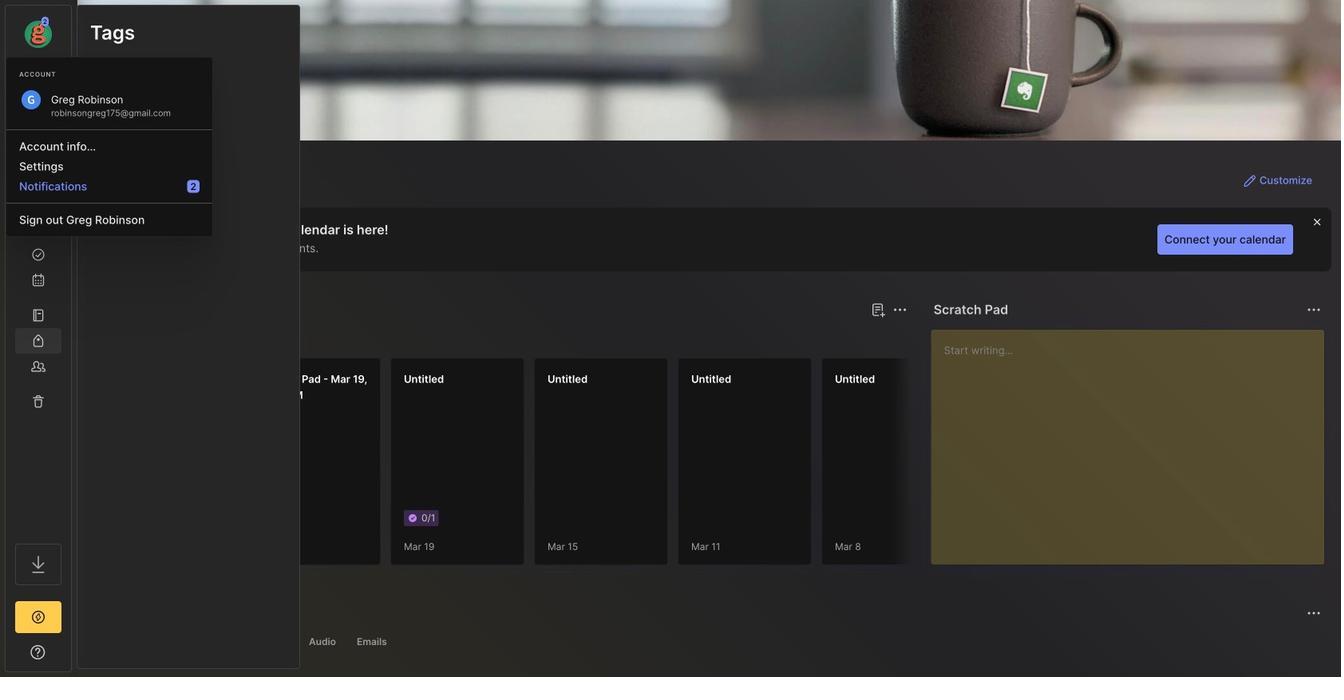 Task type: describe. For each thing, give the bounding box(es) containing it.
click to expand image
[[70, 648, 82, 667]]

main element
[[0, 0, 77, 677]]

Start writing… text field
[[944, 330, 1324, 552]]

home image
[[30, 170, 46, 186]]

edit search image
[[29, 79, 48, 98]]

upgrade image
[[29, 608, 48, 627]]

Account field
[[6, 15, 71, 50]]



Task type: vqa. For each thing, say whether or not it's contained in the screenshot.
Tags button
no



Task type: locate. For each thing, give the bounding box(es) containing it.
dropdown list menu
[[6, 123, 212, 230]]

1 vertical spatial tab list
[[106, 632, 1319, 652]]

0 vertical spatial tab list
[[106, 329, 905, 348]]

WHAT'S NEW field
[[6, 640, 71, 665]]

tree inside main element
[[6, 156, 71, 529]]

tree
[[6, 156, 71, 529]]

2 tab list from the top
[[106, 632, 1319, 652]]

row group
[[103, 358, 1341, 575]]

1 tab list from the top
[[106, 329, 905, 348]]

tab
[[106, 329, 153, 348], [159, 329, 224, 348], [228, 632, 295, 652], [302, 632, 343, 652], [350, 632, 394, 652]]

tab list
[[106, 329, 905, 348], [106, 632, 1319, 652]]



